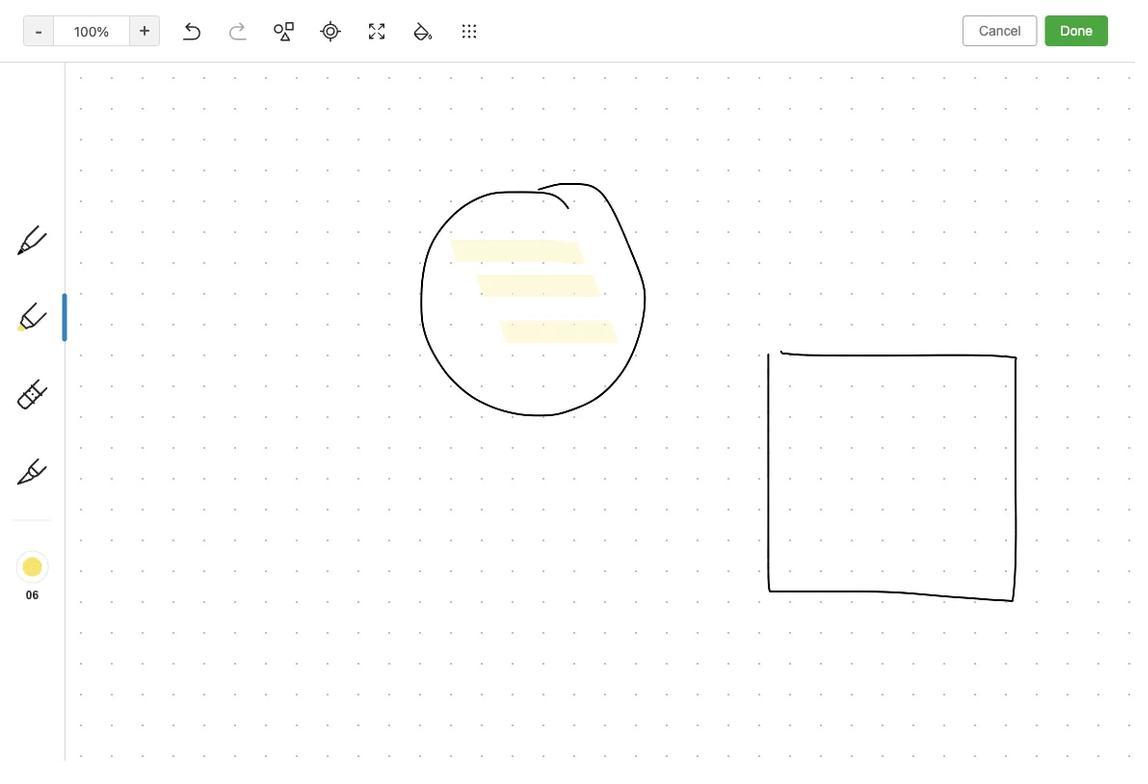 Task type: describe. For each thing, give the bounding box(es) containing it.
notebook for first notebook
[[711, 54, 768, 69]]

notes for 8
[[267, 99, 301, 115]]

structure
[[256, 325, 313, 341]]

on?
[[310, 189, 332, 205]]

to-do list button
[[231, 710, 584, 763]]

notes right the recent
[[66, 308, 101, 323]]

group inside tree
[[0, 190, 223, 448]]

go
[[437, 169, 453, 185]]

date:
[[349, 401, 383, 416]]

font family image
[[927, 93, 1017, 120]]

-
[[337, 496, 343, 512]]

click the
[[35, 230, 89, 245]]

tasks
[[42, 479, 78, 495]]

for for free:
[[509, 11, 527, 27]]

it inside icon on a note, notebook, stack or tag to add it here.
[[98, 265, 105, 279]]

get it free for 7 days
[[874, 11, 1005, 27]]

scratch
[[256, 496, 306, 512]]

tag
[[35, 265, 54, 279]]

follow
[[336, 305, 373, 321]]

expand note image
[[612, 50, 635, 73]]

the inside tree
[[67, 230, 86, 245]]

new button
[[12, 101, 220, 136]]

tags button
[[0, 622, 223, 653]]

ago inside lecture notes topic: course: date: professor/speaker: questions notes summary a few minutes ago
[[335, 444, 356, 457]]

only you
[[952, 54, 1003, 69]]

a inside "send email a few minutes ago"
[[256, 657, 263, 670]]

on
[[133, 230, 148, 245]]

evernote
[[390, 11, 447, 27]]

pad
[[309, 496, 334, 512]]

nov
[[347, 496, 372, 512]]

email
[[292, 632, 325, 648]]

minutes inside "send email a few minutes ago"
[[289, 657, 332, 670]]

first notebook
[[682, 54, 768, 69]]

note window element
[[0, 0, 1136, 763]]

tree containing home
[[0, 151, 231, 726]]

outline
[[297, 265, 340, 281]]

new
[[267, 516, 293, 532]]

note list element
[[231, 39, 599, 763]]

first notebook button
[[657, 48, 774, 75]]

note,
[[35, 248, 64, 262]]

2 what from the left
[[361, 169, 394, 185]]

...
[[365, 346, 376, 362]]

formulate
[[419, 325, 478, 341]]

recent notes
[[22, 308, 101, 323]]

3 what from the left
[[491, 169, 524, 185]]

course:
[[298, 401, 346, 416]]

you inside note window "element"
[[982, 54, 1003, 69]]

outlines
[[256, 346, 305, 362]]

2 well? from the left
[[457, 169, 488, 185]]

send email a few minutes ago
[[256, 632, 356, 670]]

first
[[682, 54, 707, 69]]

it inside button
[[900, 11, 909, 27]]

a up outlines
[[256, 328, 263, 342]]

8
[[255, 99, 263, 115]]

questions
[[256, 421, 319, 437]]

tags
[[43, 629, 73, 645]]

Note Editor text field
[[0, 0, 1136, 763]]

new notebook button
[[0, 591, 223, 614]]

tend
[[288, 305, 316, 321]]

get it free for 7 days button
[[862, 7, 1017, 32]]

notes link
[[0, 441, 223, 471]]

heading level image
[[823, 93, 922, 120]]

the inside essay outline most analytical, interpretive, or persuasive es says tend to follow the same basic pattern. this structure should help you formulate effective outlines for most ...
[[376, 305, 396, 321]]

to inside essay outline most analytical, interpretive, or persuasive es says tend to follow the same basic pattern. this structure should help you formulate effective outlines for most ...
[[320, 305, 332, 321]]

what went well? what didn't go well? what can i improve on?
[[256, 169, 557, 205]]

am
[[425, 496, 446, 512]]

essay outline most analytical, interpretive, or persuasive es says tend to follow the same basic pattern. this structure should help you formulate effective outlines for most ...
[[256, 265, 553, 362]]

personal
[[451, 11, 506, 27]]

home link
[[0, 151, 231, 182]]

notebooks
[[43, 521, 111, 537]]

topic:
[[256, 401, 294, 416]]

notebook,
[[68, 248, 127, 262]]

new notebook
[[64, 595, 152, 610]]

here.
[[109, 265, 138, 279]]

free:
[[531, 11, 563, 27]]

notes for lecture
[[308, 380, 344, 396]]

es
[[523, 285, 544, 301]]

settings image
[[197, 15, 220, 39]]

should
[[317, 325, 358, 341]]

add
[[72, 265, 94, 279]]

add
[[35, 208, 59, 223]]

shortcuts
[[43, 190, 104, 206]]

your
[[62, 208, 89, 223]]

to-do list
[[256, 727, 317, 743]]

a left new
[[256, 516, 264, 532]]

new for new
[[42, 110, 70, 126]]

1 minutes from the top
[[289, 328, 332, 342]]

new for new notebook
[[64, 595, 90, 610]]

do
[[278, 727, 294, 743]]

or inside icon on a note, notebook, stack or tag to add it here.
[[165, 248, 177, 262]]



Task type: locate. For each thing, give the bounding box(es) containing it.
2 minutes from the top
[[289, 444, 332, 457]]

minutes down 'email'
[[289, 657, 332, 670]]

a new idea
[[256, 516, 323, 532]]

to
[[57, 265, 69, 279], [320, 305, 332, 321]]

professor/speaker:
[[386, 401, 504, 416]]

new
[[42, 110, 70, 126], [64, 595, 90, 610]]

1 horizontal spatial notebook
[[711, 54, 768, 69]]

notebook up tags button
[[94, 595, 152, 610]]

a inside lecture notes topic: course: date: professor/speaker: questions notes summary a few minutes ago
[[256, 444, 263, 457]]

1 vertical spatial or
[[436, 285, 449, 301]]

share
[[1035, 54, 1073, 69]]

well?
[[327, 169, 358, 185], [457, 169, 488, 185]]

minutes inside lecture notes topic: course: date: professor/speaker: questions notes summary a few minutes ago
[[289, 444, 332, 457]]

new up home
[[42, 110, 70, 126]]

essay
[[256, 265, 293, 281]]

didn't
[[398, 169, 433, 185]]

what went well? what didn't go well? what can i improve on? button
[[231, 131, 584, 247]]

None search field
[[25, 56, 206, 91]]

notebook inside note window "element"
[[711, 54, 768, 69]]

1 vertical spatial few
[[266, 444, 286, 457]]

get
[[874, 11, 897, 27]]

minutes down tend
[[289, 328, 332, 342]]

1 vertical spatial ago
[[335, 444, 356, 457]]

insert image
[[611, 93, 640, 120]]

few inside lecture notes topic: course: date: professor/speaker: questions notes summary a few minutes ago
[[266, 444, 286, 457]]

2 vertical spatial ago
[[335, 657, 356, 670]]

notebook right first
[[711, 54, 768, 69]]

for down a few minutes ago
[[309, 346, 326, 362]]

3 few from the top
[[266, 657, 286, 670]]

list
[[298, 727, 317, 743]]

tree
[[0, 151, 231, 726]]

pattern.
[[474, 305, 523, 321]]

0 horizontal spatial to
[[57, 265, 69, 279]]

idea
[[297, 516, 323, 532]]

same
[[400, 305, 433, 321]]

new inside "new" popup button
[[42, 110, 70, 126]]

or
[[165, 248, 177, 262], [436, 285, 449, 301]]

1 horizontal spatial for
[[509, 11, 527, 27]]

minutes down questions
[[289, 444, 332, 457]]

0 vertical spatial notes
[[267, 99, 301, 115]]

notebook
[[711, 54, 768, 69], [94, 595, 152, 610]]

it down the notebook, at the top of the page
[[98, 265, 105, 279]]

icon
[[105, 230, 130, 245]]

2 vertical spatial minutes
[[289, 657, 332, 670]]

a right on
[[151, 230, 158, 245]]

first
[[92, 208, 116, 223]]

share button
[[1019, 46, 1089, 77]]

notes down course:
[[323, 421, 360, 437]]

for inside essay outline most analytical, interpretive, or persuasive es says tend to follow the same basic pattern. this structure should help you formulate effective outlines for most ...
[[309, 346, 326, 362]]

notes right 8
[[267, 99, 301, 115]]

0 vertical spatial it
[[900, 11, 909, 27]]

3,
[[375, 496, 388, 512]]

stack
[[130, 248, 161, 262]]

improve
[[256, 189, 306, 205]]

analytical,
[[291, 285, 354, 301]]

notebooks link
[[0, 514, 223, 545]]

help
[[362, 325, 389, 341]]

for left the 7
[[942, 11, 960, 27]]

a down send
[[256, 657, 263, 670]]

a inside icon on a note, notebook, stack or tag to add it here.
[[151, 230, 158, 245]]

for for 7
[[942, 11, 960, 27]]

3 ago from the top
[[335, 657, 356, 670]]

or up basic
[[436, 285, 449, 301]]

few
[[266, 328, 286, 342], [266, 444, 286, 457], [266, 657, 286, 670]]

upgrade
[[100, 685, 157, 701]]

what left can
[[491, 169, 524, 185]]

1 horizontal spatial the
[[376, 305, 396, 321]]

what
[[256, 169, 289, 185], [361, 169, 394, 185], [491, 169, 524, 185]]

1 horizontal spatial to
[[320, 305, 332, 321]]

effective
[[482, 325, 536, 341]]

tasks button
[[0, 471, 223, 502]]

the down your at the left top of the page
[[67, 230, 86, 245]]

1 ago from the top
[[335, 328, 356, 342]]

for left the free:
[[509, 11, 527, 27]]

0 horizontal spatial what
[[256, 169, 289, 185]]

icon on a note, notebook, stack or tag to add it here.
[[35, 230, 177, 279]]

shortcuts button
[[0, 182, 223, 213]]

summary
[[363, 421, 422, 437]]

to right tag
[[57, 265, 69, 279]]

well? up 'on?' at the left top of the page
[[327, 169, 358, 185]]

try evernote personal for free:
[[366, 11, 563, 27]]

2 horizontal spatial for
[[942, 11, 960, 27]]

well? right go
[[457, 169, 488, 185]]

1 vertical spatial notebook
[[94, 595, 152, 610]]

most
[[330, 346, 361, 362]]

3 minutes from the top
[[289, 657, 332, 670]]

for
[[509, 11, 527, 27], [942, 11, 960, 27], [309, 346, 326, 362]]

new inside new notebook button
[[64, 595, 90, 610]]

1 few from the top
[[266, 328, 286, 342]]

0 horizontal spatial for
[[309, 346, 326, 362]]

0 vertical spatial new
[[42, 110, 70, 126]]

0 horizontal spatial you
[[393, 325, 415, 341]]

1 horizontal spatial or
[[436, 285, 449, 301]]

notes
[[273, 58, 326, 80], [66, 308, 101, 323], [323, 421, 360, 437], [42, 448, 79, 464]]

1 horizontal spatial notes
[[308, 380, 344, 396]]

few up outlines
[[266, 328, 286, 342]]

new notebook group
[[0, 545, 223, 622]]

1 vertical spatial notes
[[308, 380, 344, 396]]

or inside essay outline most analytical, interpretive, or persuasive es says tend to follow the same basic pattern. this structure should help you formulate effective outlines for most ...
[[436, 285, 449, 301]]

what left didn't
[[361, 169, 394, 185]]

0 horizontal spatial notebook
[[94, 595, 152, 610]]

says
[[256, 285, 544, 321]]

1 vertical spatial you
[[393, 325, 415, 341]]

a few minutes ago
[[256, 328, 356, 342]]

days
[[975, 11, 1005, 27]]

or right stack
[[165, 248, 177, 262]]

home
[[42, 159, 79, 174]]

few down questions
[[266, 444, 286, 457]]

to down analytical,
[[320, 305, 332, 321]]

0 vertical spatial to
[[57, 265, 69, 279]]

i
[[554, 169, 557, 185]]

the down interpretive,
[[376, 305, 396, 321]]

more image
[[1065, 93, 1124, 120]]

group
[[0, 190, 223, 448]]

notes inside lecture notes topic: course: date: professor/speaker: questions notes summary a few minutes ago
[[308, 380, 344, 396]]

1 horizontal spatial well?
[[457, 169, 488, 185]]

recent
[[22, 308, 63, 323]]

notes up tasks
[[42, 448, 79, 464]]

0 vertical spatial ago
[[335, 328, 356, 342]]

2 few from the top
[[266, 444, 286, 457]]

0 vertical spatial few
[[266, 328, 286, 342]]

lecture
[[256, 380, 305, 396]]

went
[[293, 169, 323, 185]]

0 vertical spatial notebook
[[711, 54, 768, 69]]

2 ago from the top
[[335, 444, 356, 457]]

you right only
[[982, 54, 1003, 69]]

scratch pad - nov 3, 9:30 am
[[256, 496, 446, 512]]

1 horizontal spatial you
[[982, 54, 1003, 69]]

font size image
[[1021, 93, 1065, 120]]

the
[[67, 230, 86, 245], [376, 305, 396, 321]]

2 vertical spatial few
[[266, 657, 286, 670]]

1 horizontal spatial it
[[900, 11, 909, 27]]

for inside button
[[942, 11, 960, 27]]

upgrade button
[[12, 674, 220, 712]]

few down send
[[266, 657, 286, 670]]

you inside essay outline most analytical, interpretive, or persuasive es says tend to follow the same basic pattern. this structure should help you formulate effective outlines for most ...
[[393, 325, 415, 341]]

1 horizontal spatial what
[[361, 169, 394, 185]]

9:30
[[391, 496, 421, 512]]

to-
[[256, 727, 278, 743]]

basic
[[437, 305, 470, 321]]

2 horizontal spatial what
[[491, 169, 524, 185]]

0 horizontal spatial or
[[165, 248, 177, 262]]

notebook inside group
[[94, 595, 152, 610]]

minutes
[[289, 328, 332, 342], [289, 444, 332, 457], [289, 657, 332, 670]]

notes
[[267, 99, 301, 115], [308, 380, 344, 396]]

new up tags
[[64, 595, 90, 610]]

shortcut
[[119, 208, 170, 223]]

persuasive
[[453, 285, 520, 301]]

you down same
[[393, 325, 415, 341]]

notes up course:
[[308, 380, 344, 396]]

notes inside lecture notes topic: course: date: professor/speaker: questions notes summary a few minutes ago
[[323, 421, 360, 437]]

0 vertical spatial you
[[982, 54, 1003, 69]]

free
[[912, 11, 938, 27]]

0 horizontal spatial well?
[[327, 169, 358, 185]]

group containing add your first shortcut
[[0, 190, 223, 448]]

most
[[256, 285, 288, 301]]

1 vertical spatial to
[[320, 305, 332, 321]]

this
[[526, 305, 553, 321]]

ago inside "send email a few minutes ago"
[[335, 657, 356, 670]]

interpretive,
[[357, 285, 432, 301]]

lecture notes topic: course: date: professor/speaker: questions notes summary a few minutes ago
[[256, 380, 504, 457]]

1 vertical spatial minutes
[[289, 444, 332, 457]]

Search text field
[[25, 56, 206, 91]]

7
[[964, 11, 971, 27]]

notes up the 8 notes
[[273, 58, 326, 80]]

few inside "send email a few minutes ago"
[[266, 657, 286, 670]]

notebook for new notebook
[[94, 595, 152, 610]]

what up the improve
[[256, 169, 289, 185]]

to inside icon on a note, notebook, stack or tag to add it here.
[[57, 265, 69, 279]]

a down questions
[[256, 444, 263, 457]]

0 vertical spatial or
[[165, 248, 177, 262]]

0 horizontal spatial the
[[67, 230, 86, 245]]

1 what from the left
[[256, 169, 289, 185]]

0 horizontal spatial it
[[98, 265, 105, 279]]

1 well? from the left
[[327, 169, 358, 185]]

click
[[35, 230, 63, 245]]

try
[[366, 11, 387, 27]]

only
[[952, 54, 979, 69]]

1 vertical spatial it
[[98, 265, 105, 279]]

0 vertical spatial the
[[67, 230, 86, 245]]

1 vertical spatial the
[[376, 305, 396, 321]]

it right get
[[900, 11, 909, 27]]

1 vertical spatial new
[[64, 595, 90, 610]]

0 horizontal spatial notes
[[267, 99, 301, 115]]

0 vertical spatial minutes
[[289, 328, 332, 342]]

send
[[256, 632, 288, 648]]

add your first shortcut
[[35, 208, 170, 223]]



Task type: vqa. For each thing, say whether or not it's contained in the screenshot.
THE TASK 2 3 cell
no



